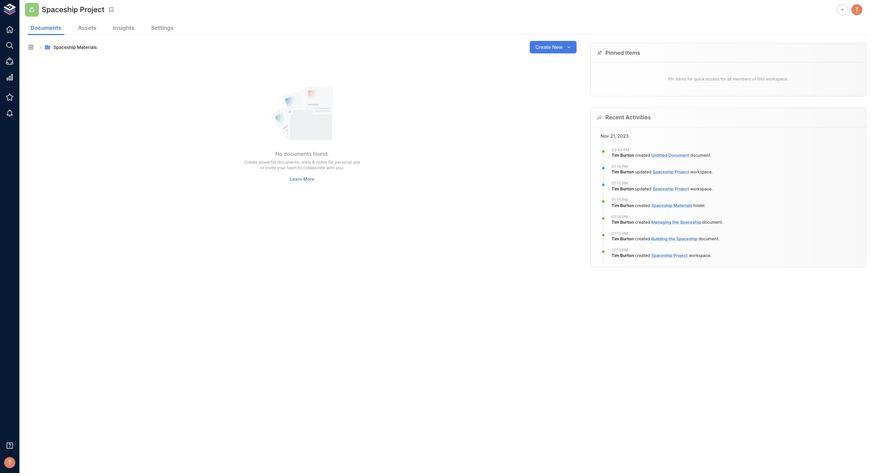 Task type: vqa. For each thing, say whether or not it's contained in the screenshot.


Task type: describe. For each thing, give the bounding box(es) containing it.
›
[[40, 44, 42, 51]]

pm for 01:16 pm tim burton updated spaceship project workspace .
[[622, 164, 628, 169]]

updated for 01:16 pm tim burton updated spaceship project workspace .
[[635, 170, 652, 175]]

tim for 01:16 pm tim burton updated spaceship project workspace .
[[612, 170, 620, 175]]

document inside the "03:43 pm tim burton created untitled document document ."
[[691, 153, 711, 158]]

no
[[276, 151, 283, 157]]

create new button
[[530, 41, 577, 54]]

workspace for 01:15 pm tim burton updated spaceship project workspace .
[[691, 186, 712, 191]]

notes
[[316, 160, 327, 165]]

found.
[[313, 151, 329, 157]]

workspace.
[[766, 76, 789, 82]]

updated for 01:15 pm tim burton updated spaceship project workspace .
[[635, 186, 652, 191]]

to
[[298, 165, 302, 171]]

pin items for quick access for all members of this workspace.
[[669, 76, 789, 82]]

tim for 03:43 pm tim burton created untitled document document .
[[612, 153, 620, 158]]

managing the spaceship link
[[652, 220, 701, 225]]

no documents found. create powerful documents, wikis & notes for personal use or invite your team to collaborate with you.
[[244, 151, 360, 171]]

burton for 01:13 pm tim burton created building the spaceship document .
[[621, 236, 634, 242]]

spaceship project link for 01:16 pm tim burton updated spaceship project workspace .
[[653, 170, 689, 175]]

t for t button to the bottom
[[8, 459, 12, 467]]

01:13 for building the spaceship
[[612, 231, 621, 236]]

nov
[[601, 133, 609, 139]]

recent
[[606, 114, 625, 121]]

spaceship inside 01:13 pm tim burton created building the spaceship document .
[[677, 236, 698, 242]]

bookmark image
[[108, 7, 115, 13]]

tim for 01:14 pm tim burton created managing the spaceship document .
[[612, 220, 620, 225]]

1 horizontal spatial t button
[[851, 3, 864, 16]]

burton for 01:15 pm tim burton created spaceship materials folder .
[[621, 203, 634, 208]]

pm for 01:15 pm tim burton updated spaceship project workspace .
[[622, 181, 628, 186]]

create inside no documents found. create powerful documents, wikis & notes for personal use or invite your team to collaborate with you.
[[244, 160, 258, 165]]

document for managing the spaceship
[[703, 220, 722, 225]]

spaceship project link for 01:15 pm tim burton updated spaceship project workspace .
[[653, 186, 689, 191]]

created for spaceship materials
[[635, 203, 650, 208]]

powerful
[[259, 160, 276, 165]]

01:13 pm tim burton created building the spaceship document .
[[612, 231, 720, 242]]

tim for 01:15 pm tim burton updated spaceship project workspace .
[[612, 186, 620, 191]]

your
[[277, 165, 286, 171]]

create inside "button"
[[536, 44, 551, 50]]

created for untitled document
[[635, 153, 650, 158]]

. for 01:16 pm tim burton updated spaceship project workspace .
[[712, 170, 713, 175]]

this
[[758, 76, 765, 82]]

or
[[260, 165, 264, 171]]

. for 03:43 pm tim burton created untitled document document .
[[711, 153, 712, 158]]

personal
[[335, 160, 352, 165]]

items
[[676, 76, 687, 82]]

project for 01:15 pm tim burton updated spaceship project workspace .
[[675, 186, 689, 191]]

spaceship inside 01:13 pm tim burton created spaceship project workspace .
[[652, 253, 673, 258]]

1 vertical spatial t button
[[2, 455, 17, 471]]

learn
[[290, 176, 302, 182]]

spaceship project
[[42, 5, 105, 14]]

invite
[[265, 165, 276, 171]]

document
[[669, 153, 690, 158]]

building
[[652, 236, 668, 242]]

. for 01:15 pm tim burton updated spaceship project workspace .
[[712, 186, 713, 191]]

created for spaceship project
[[635, 253, 650, 258]]

folder
[[694, 203, 705, 208]]

pm for 01:13 pm tim burton created building the spaceship document .
[[622, 231, 628, 236]]

1 horizontal spatial for
[[688, 76, 693, 82]]

burton for 01:15 pm tim burton updated spaceship project workspace .
[[621, 186, 634, 191]]

project for 01:16 pm tim burton updated spaceship project workspace .
[[675, 170, 689, 175]]

assets link
[[75, 22, 99, 35]]

team
[[287, 165, 297, 171]]

pm for 01:14 pm tim burton created managing the spaceship document .
[[622, 214, 628, 219]]

wikis
[[302, 160, 311, 165]]

the for building
[[669, 236, 676, 242]]

of
[[753, 76, 757, 82]]

spaceship inside 01:16 pm tim burton updated spaceship project workspace .
[[653, 170, 674, 175]]

. for 01:13 pm tim burton created spaceship project workspace .
[[711, 253, 712, 258]]

untitled
[[652, 153, 668, 158]]

materials inside 01:15 pm tim burton created spaceship materials folder .
[[674, 203, 693, 208]]



Task type: locate. For each thing, give the bounding box(es) containing it.
create left powerful
[[244, 160, 258, 165]]

created inside 01:13 pm tim burton created spaceship project workspace .
[[635, 253, 650, 258]]

pm inside 01:14 pm tim burton created managing the spaceship document .
[[622, 214, 628, 219]]

5 tim from the top
[[612, 220, 620, 225]]

1 vertical spatial 01:13
[[612, 248, 621, 253]]

03:43 pm tim burton created untitled document document .
[[612, 147, 712, 158]]

tim for 01:13 pm tim burton created building the spaceship document .
[[612, 236, 620, 242]]

spaceship
[[42, 5, 78, 14], [53, 44, 76, 50], [653, 170, 674, 175], [653, 186, 674, 191], [652, 203, 673, 208], [680, 220, 701, 225], [677, 236, 698, 242], [652, 253, 673, 258]]

spaceship inside 01:14 pm tim burton created managing the spaceship document .
[[680, 220, 701, 225]]

burton for 01:16 pm tim burton updated spaceship project workspace .
[[621, 170, 634, 175]]

create left "new"
[[536, 44, 551, 50]]

for left all
[[721, 76, 727, 82]]

all
[[728, 76, 732, 82]]

pm inside 01:16 pm tim burton updated spaceship project workspace .
[[622, 164, 628, 169]]

spaceship down folder
[[680, 220, 701, 225]]

document
[[691, 153, 711, 158], [703, 220, 722, 225], [699, 236, 719, 242]]

1 vertical spatial spaceship project link
[[653, 186, 689, 191]]

spaceship project link for 01:13 pm tim burton created spaceship project workspace .
[[652, 253, 688, 258]]

tim inside 01:13 pm tim burton created spaceship project workspace .
[[612, 253, 620, 258]]

1 burton from the top
[[621, 153, 634, 158]]

0 vertical spatial 01:13
[[612, 231, 621, 236]]

2 01:15 from the top
[[612, 198, 621, 202]]

burton inside 01:14 pm tim burton created managing the spaceship document .
[[621, 220, 634, 225]]

building the spaceship link
[[652, 236, 698, 242]]

. inside 01:16 pm tim burton updated spaceship project workspace .
[[712, 170, 713, 175]]

3 created from the top
[[635, 220, 650, 225]]

01:15 pm tim burton created spaceship materials folder .
[[612, 198, 706, 208]]

tim inside the "03:43 pm tim burton created untitled document document ."
[[612, 153, 620, 158]]

pm inside 01:13 pm tim burton created spaceship project workspace .
[[622, 248, 628, 253]]

0 vertical spatial spaceship project link
[[653, 170, 689, 175]]

0 vertical spatial 01:15
[[612, 181, 621, 186]]

. inside the "03:43 pm tim burton created untitled document document ."
[[711, 153, 712, 158]]

&
[[312, 160, 315, 165]]

workspace inside 01:15 pm tim burton updated spaceship project workspace .
[[691, 186, 712, 191]]

01:13 inside 01:13 pm tim burton created spaceship project workspace .
[[612, 248, 621, 253]]

created down 01:13 pm tim burton created building the spaceship document .
[[635, 253, 650, 258]]

workspace for 01:16 pm tim burton updated spaceship project workspace .
[[691, 170, 712, 175]]

0 horizontal spatial create
[[244, 160, 258, 165]]

document right building the spaceship link
[[699, 236, 719, 242]]

spaceship right the ›
[[53, 44, 76, 50]]

for inside no documents found. create powerful documents, wikis & notes for personal use or invite your team to collaborate with you.
[[328, 160, 334, 165]]

for left quick
[[688, 76, 693, 82]]

pm inside the "03:43 pm tim burton created untitled document document ."
[[624, 147, 630, 152]]

documents link
[[28, 22, 64, 35]]

created inside 01:13 pm tim burton created building the spaceship document .
[[635, 236, 650, 242]]

project for 01:13 pm tim burton created spaceship project workspace .
[[674, 253, 688, 258]]

. inside 01:13 pm tim burton created spaceship project workspace .
[[711, 253, 712, 258]]

collaborate
[[303, 165, 325, 171]]

managing
[[652, 220, 672, 225]]

01:15 for created
[[612, 198, 621, 202]]

1 vertical spatial t
[[8, 459, 12, 467]]

workspace inside 01:16 pm tim burton updated spaceship project workspace .
[[691, 170, 712, 175]]

0 vertical spatial the
[[673, 220, 679, 225]]

for up 'with'
[[328, 160, 334, 165]]

created left building
[[635, 236, 650, 242]]

spaceship project link up spaceship materials link
[[653, 186, 689, 191]]

insights
[[113, 24, 135, 31]]

3 burton from the top
[[621, 186, 634, 191]]

6 tim from the top
[[612, 236, 620, 242]]

01:13 pm tim burton created spaceship project workspace .
[[612, 248, 712, 258]]

2 created from the top
[[635, 203, 650, 208]]

with
[[327, 165, 335, 171]]

. for 01:15 pm tim burton created spaceship materials folder .
[[705, 203, 706, 208]]

spaceship down managing the spaceship link
[[677, 236, 698, 242]]

insights link
[[110, 22, 137, 35]]

activities
[[626, 114, 651, 121]]

spaceship up 01:15 pm tim burton created spaceship materials folder .
[[653, 186, 674, 191]]

spaceship project link up 01:15 pm tim burton updated spaceship project workspace .
[[653, 170, 689, 175]]

spaceship inside 01:15 pm tim burton created spaceship materials folder .
[[652, 203, 673, 208]]

1 tim from the top
[[612, 153, 620, 158]]

2 01:13 from the top
[[612, 248, 621, 253]]

project down document
[[675, 170, 689, 175]]

0 horizontal spatial t
[[8, 459, 12, 467]]

1 vertical spatial updated
[[635, 186, 652, 191]]

updated inside 01:15 pm tim burton updated spaceship project workspace .
[[635, 186, 652, 191]]

burton inside 01:15 pm tim burton created spaceship materials folder .
[[621, 203, 634, 208]]

0 vertical spatial create
[[536, 44, 551, 50]]

1 vertical spatial materials
[[674, 203, 693, 208]]

materials left folder
[[674, 203, 693, 208]]

workspace inside 01:13 pm tim burton created spaceship project workspace .
[[689, 253, 711, 258]]

.
[[711, 153, 712, 158], [712, 170, 713, 175], [712, 186, 713, 191], [705, 203, 706, 208], [722, 220, 724, 225], [719, 236, 720, 242], [711, 253, 712, 258]]

workspace for 01:13 pm tim burton created spaceship project workspace .
[[689, 253, 711, 258]]

project inside 01:13 pm tim burton created spaceship project workspace .
[[674, 253, 688, 258]]

tim inside 01:15 pm tim burton created spaceship materials folder .
[[612, 203, 620, 208]]

burton inside 01:13 pm tim burton created building the spaceship document .
[[621, 236, 634, 242]]

burton for 03:43 pm tim burton created untitled document document .
[[621, 153, 634, 158]]

pm inside 01:13 pm tim burton created building the spaceship document .
[[622, 231, 628, 236]]

updated down untitled
[[635, 170, 652, 175]]

burton for 01:13 pm tim burton created spaceship project workspace .
[[621, 253, 634, 258]]

created
[[635, 153, 650, 158], [635, 203, 650, 208], [635, 220, 650, 225], [635, 236, 650, 242], [635, 253, 650, 258]]

for
[[688, 76, 693, 82], [721, 76, 727, 82], [328, 160, 334, 165]]

01:13
[[612, 231, 621, 236], [612, 248, 621, 253]]

document for building the spaceship
[[699, 236, 719, 242]]

spaceship project link
[[653, 170, 689, 175], [653, 186, 689, 191], [652, 253, 688, 258]]

items
[[626, 49, 641, 56]]

created left untitled
[[635, 153, 650, 158]]

. inside 01:15 pm tim burton updated spaceship project workspace .
[[712, 186, 713, 191]]

01:15 up 01:14
[[612, 198, 621, 202]]

you.
[[336, 165, 344, 171]]

2 updated from the top
[[635, 186, 652, 191]]

tim inside 01:14 pm tim burton created managing the spaceship document .
[[612, 220, 620, 225]]

. inside 01:14 pm tim burton created managing the spaceship document .
[[722, 220, 724, 225]]

project inside 01:16 pm tim burton updated spaceship project workspace .
[[675, 170, 689, 175]]

01:16
[[612, 164, 621, 169]]

1 created from the top
[[635, 153, 650, 158]]

project down building the spaceship link
[[674, 253, 688, 258]]

the inside 01:13 pm tim burton created building the spaceship document .
[[669, 236, 676, 242]]

0 vertical spatial materials
[[77, 44, 97, 50]]

spaceship up 01:15 pm tim burton updated spaceship project workspace .
[[653, 170, 674, 175]]

pin
[[669, 76, 675, 82]]

create new
[[536, 44, 563, 50]]

2 vertical spatial document
[[699, 236, 719, 242]]

burton inside 01:13 pm tim burton created spaceship project workspace .
[[621, 253, 634, 258]]

0 horizontal spatial materials
[[77, 44, 97, 50]]

burton inside 01:16 pm tim burton updated spaceship project workspace .
[[621, 170, 634, 175]]

document inside 01:14 pm tim burton created managing the spaceship document .
[[703, 220, 722, 225]]

the
[[673, 220, 679, 225], [669, 236, 676, 242]]

the right managing
[[673, 220, 679, 225]]

the for managing
[[673, 220, 679, 225]]

untitled document link
[[652, 153, 690, 158]]

5 created from the top
[[635, 253, 650, 258]]

pm for 01:13 pm tim burton created spaceship project workspace .
[[622, 248, 628, 253]]

1 horizontal spatial materials
[[674, 203, 693, 208]]

spaceship up documents
[[42, 5, 78, 14]]

burton inside 01:15 pm tim burton updated spaceship project workspace .
[[621, 186, 634, 191]]

01:16 pm tim burton updated spaceship project workspace .
[[612, 164, 713, 175]]

burton inside the "03:43 pm tim burton created untitled document document ."
[[621, 153, 634, 158]]

documents
[[284, 151, 312, 157]]

quick
[[694, 76, 705, 82]]

0 horizontal spatial for
[[328, 160, 334, 165]]

settings
[[151, 24, 174, 31]]

document down folder
[[703, 220, 722, 225]]

3 tim from the top
[[612, 186, 620, 191]]

01:15 pm tim burton updated spaceship project workspace .
[[612, 181, 713, 191]]

pm for 01:15 pm tim burton created spaceship materials folder .
[[622, 198, 628, 202]]

updated inside 01:16 pm tim burton updated spaceship project workspace .
[[635, 170, 652, 175]]

01:13 inside 01:13 pm tim burton created building the spaceship document .
[[612, 231, 621, 236]]

create
[[536, 44, 551, 50], [244, 160, 258, 165]]

project inside 01:15 pm tim burton updated spaceship project workspace .
[[675, 186, 689, 191]]

01:15
[[612, 181, 621, 186], [612, 198, 621, 202]]

use
[[353, 160, 360, 165]]

the inside 01:14 pm tim burton created managing the spaceship document .
[[673, 220, 679, 225]]

burton for 01:14 pm tim burton created managing the spaceship document .
[[621, 220, 634, 225]]

1 horizontal spatial t
[[855, 6, 859, 13]]

burton
[[621, 153, 634, 158], [621, 170, 634, 175], [621, 186, 634, 191], [621, 203, 634, 208], [621, 220, 634, 225], [621, 236, 634, 242], [621, 253, 634, 258]]

new
[[553, 44, 563, 50]]

. inside 01:15 pm tim burton created spaceship materials folder .
[[705, 203, 706, 208]]

document right document
[[691, 153, 711, 158]]

01:15 down 01:16
[[612, 181, 621, 186]]

1 updated from the top
[[635, 170, 652, 175]]

1 01:15 from the top
[[612, 181, 621, 186]]

2 vertical spatial workspace
[[689, 253, 711, 258]]

spaceship materials link
[[652, 203, 693, 208]]

workspace
[[691, 170, 712, 175], [691, 186, 712, 191], [689, 253, 711, 258]]

01:15 inside 01:15 pm tim burton updated spaceship project workspace .
[[612, 181, 621, 186]]

updated up 01:15 pm tim burton created spaceship materials folder .
[[635, 186, 652, 191]]

t for the right t button
[[855, 6, 859, 13]]

document inside 01:13 pm tim burton created building the spaceship document .
[[699, 236, 719, 242]]

created inside 01:15 pm tim burton created spaceship materials folder .
[[635, 203, 650, 208]]

pm
[[624, 147, 630, 152], [622, 164, 628, 169], [622, 181, 628, 186], [622, 198, 628, 202], [622, 214, 628, 219], [622, 231, 628, 236], [622, 248, 628, 253]]

4 burton from the top
[[621, 203, 634, 208]]

1 vertical spatial create
[[244, 160, 258, 165]]

1 vertical spatial 01:15
[[612, 198, 621, 202]]

learn more button
[[288, 174, 316, 185]]

nov 21, 2023
[[601, 133, 629, 139]]

documents
[[31, 24, 61, 31]]

2 burton from the top
[[621, 170, 634, 175]]

t
[[855, 6, 859, 13], [8, 459, 12, 467]]

project up spaceship materials link
[[675, 186, 689, 191]]

documents,
[[277, 160, 300, 165]]

1 vertical spatial workspace
[[691, 186, 712, 191]]

created left managing
[[635, 220, 650, 225]]

settings link
[[148, 22, 176, 35]]

0 horizontal spatial t button
[[2, 455, 17, 471]]

5 burton from the top
[[621, 220, 634, 225]]

2 vertical spatial spaceship project link
[[652, 253, 688, 258]]

created inside 01:14 pm tim burton created managing the spaceship document .
[[635, 220, 650, 225]]

7 tim from the top
[[612, 253, 620, 258]]

spaceship project link down building the spaceship link
[[652, 253, 688, 258]]

7 burton from the top
[[621, 253, 634, 258]]

03:43
[[612, 147, 623, 152]]

assets
[[78, 24, 96, 31]]

21,
[[611, 133, 617, 139]]

1 01:13 from the top
[[612, 231, 621, 236]]

created for managing the spaceship
[[635, 220, 650, 225]]

4 created from the top
[[635, 236, 650, 242]]

tim inside 01:16 pm tim burton updated spaceship project workspace .
[[612, 170, 620, 175]]

created inside the "03:43 pm tim burton created untitled document document ."
[[635, 153, 650, 158]]

6 burton from the top
[[621, 236, 634, 242]]

01:14
[[612, 214, 621, 219]]

tim for 01:13 pm tim burton created spaceship project workspace .
[[612, 253, 620, 258]]

pm inside 01:15 pm tim burton updated spaceship project workspace .
[[622, 181, 628, 186]]

01:15 for updated
[[612, 181, 621, 186]]

learn more
[[290, 176, 315, 182]]

01:13 for spaceship project
[[612, 248, 621, 253]]

more
[[303, 176, 315, 182]]

01:15 inside 01:15 pm tim burton created spaceship materials folder .
[[612, 198, 621, 202]]

pinned items
[[606, 49, 641, 56]]

spaceship inside 01:15 pm tim burton updated spaceship project workspace .
[[653, 186, 674, 191]]

pm inside 01:15 pm tim burton created spaceship materials folder .
[[622, 198, 628, 202]]

tim
[[612, 153, 620, 158], [612, 170, 620, 175], [612, 186, 620, 191], [612, 203, 620, 208], [612, 220, 620, 225], [612, 236, 620, 242], [612, 253, 620, 258]]

01:14 pm tim burton created managing the spaceship document .
[[612, 214, 724, 225]]

. inside 01:13 pm tim burton created building the spaceship document .
[[719, 236, 720, 242]]

access
[[706, 76, 720, 82]]

spaceship down building
[[652, 253, 673, 258]]

1 horizontal spatial create
[[536, 44, 551, 50]]

materials down assets link
[[77, 44, 97, 50]]

0 vertical spatial t
[[855, 6, 859, 13]]

0 vertical spatial t button
[[851, 3, 864, 16]]

tim inside 01:13 pm tim burton created building the spaceship document .
[[612, 236, 620, 242]]

updated
[[635, 170, 652, 175], [635, 186, 652, 191]]

created for building the spaceship
[[635, 236, 650, 242]]

materials
[[77, 44, 97, 50], [674, 203, 693, 208]]

members
[[733, 76, 752, 82]]

project up assets
[[80, 5, 105, 14]]

2 tim from the top
[[612, 170, 620, 175]]

0 vertical spatial updated
[[635, 170, 652, 175]]

tim inside 01:15 pm tim burton updated spaceship project workspace .
[[612, 186, 620, 191]]

spaceship up 01:14 pm tim burton created managing the spaceship document .
[[652, 203, 673, 208]]

1 vertical spatial the
[[669, 236, 676, 242]]

recent activities
[[606, 114, 651, 121]]

4 tim from the top
[[612, 203, 620, 208]]

pinned
[[606, 49, 624, 56]]

the right building
[[669, 236, 676, 242]]

project
[[80, 5, 105, 14], [675, 170, 689, 175], [675, 186, 689, 191], [674, 253, 688, 258]]

spaceship materials
[[53, 44, 97, 50]]

2023
[[618, 133, 629, 139]]

0 vertical spatial workspace
[[691, 170, 712, 175]]

0 vertical spatial document
[[691, 153, 711, 158]]

pm for 03:43 pm tim burton created untitled document document .
[[624, 147, 630, 152]]

tim for 01:15 pm tim burton created spaceship materials folder .
[[612, 203, 620, 208]]

1 vertical spatial document
[[703, 220, 722, 225]]

t button
[[851, 3, 864, 16], [2, 455, 17, 471]]

2 horizontal spatial for
[[721, 76, 727, 82]]

created down 01:15 pm tim burton updated spaceship project workspace .
[[635, 203, 650, 208]]



